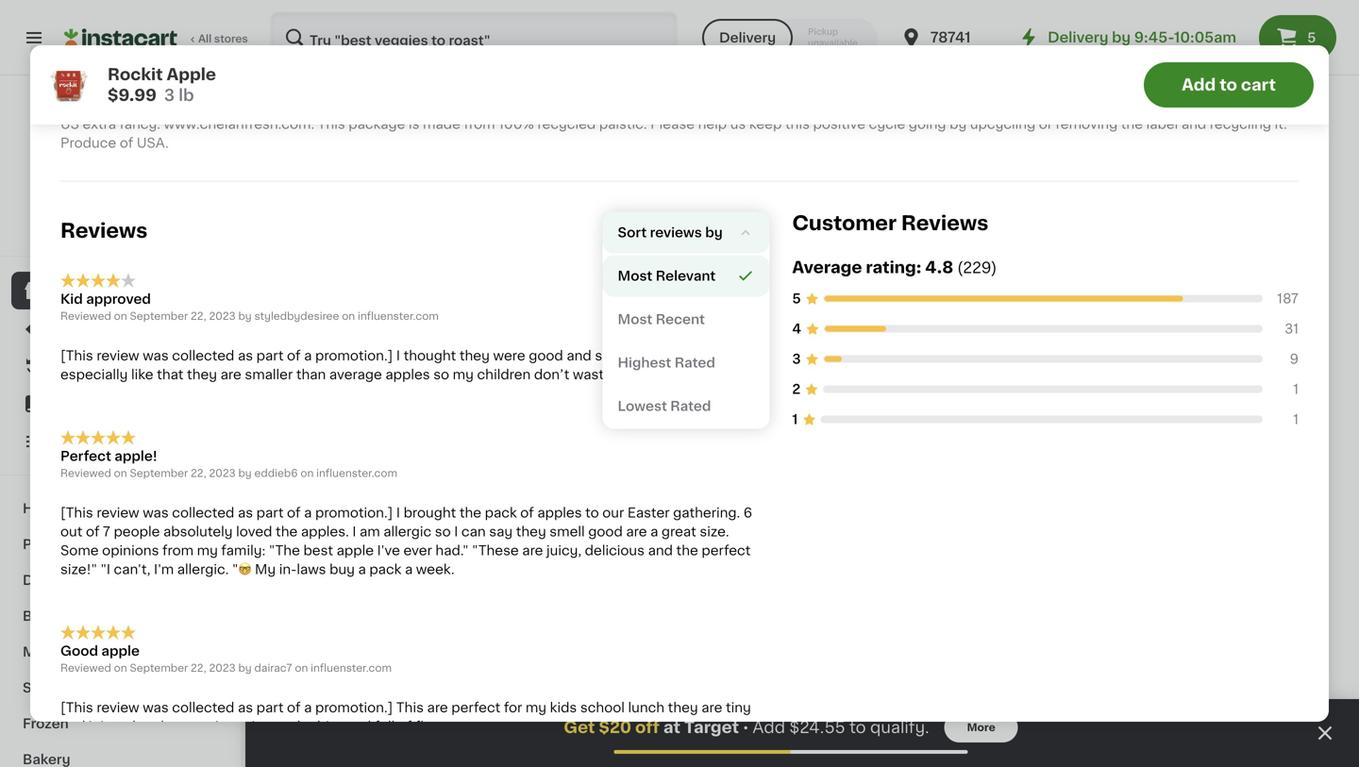 Task type: describe. For each thing, give the bounding box(es) containing it.
was for people
[[143, 506, 169, 519]]

1 horizontal spatial or
[[1039, 118, 1052, 131]]

min
[[324, 99, 348, 112]]

delicious
[[585, 544, 645, 557]]

stores
[[214, 34, 248, 44]]

0 vertical spatial most
[[633, 224, 668, 237]]

so inside [this review was collected as part of a promotion.] i brought the pack of apples to our easter gathering. 6 out of 7 people absolutely loved the apples.  i am allergic so i can say they smell good are a great size. some opinions from my family:  "the best apple i've ever had." "these are juicy,  delicious and the perfect size!" "i can't,  i'm allergic. "🤓  my in-laws buy a pack a week.
[[435, 525, 451, 538]]

green seedless grapes 1.5 lb
[[985, 361, 1142, 390]]

swiss miss chocolate hot cocoa mix wit
[[810, 739, 954, 767]]

1 horizontal spatial reviews
[[901, 213, 988, 233]]

add for green seedless grapes
[[1103, 182, 1131, 195]]

i left thought
[[396, 349, 400, 362]]

22, for good apple
[[191, 663, 206, 673]]

9 for $ 9 99
[[996, 714, 1010, 734]]

on down approved
[[114, 311, 127, 321]]

3 up red
[[1172, 336, 1185, 356]]

fruit
[[346, 107, 395, 127]]

add for beachside fraises strawberries
[[576, 182, 604, 195]]

$ for $ 2 99
[[814, 715, 820, 725]]

"the
[[269, 544, 300, 557]]

crisp
[[238, 720, 271, 733]]

beachside
[[459, 361, 529, 375]]

0 for 0 lemon
[[645, 336, 659, 356]]

1 left the sponsored badge "image"
[[792, 413, 798, 426]]

off
[[635, 720, 660, 736]]

great
[[661, 525, 696, 538]]

rated for lowest rated
[[670, 400, 711, 413]]

smaller
[[245, 368, 293, 381]]

lb for 3
[[179, 87, 194, 103]]

[this for especially
[[60, 349, 93, 362]]

crest 3d white advanced radiant mint
[[985, 739, 1143, 767]]

part for the
[[256, 506, 284, 519]]

apples inside [this review was collected as part of a promotion.] i brought the pack of apples to our easter gathering. 6 out of 7 people absolutely loved the apples.  i am allergic so i can say they smell good are a great size. some opinions from my family:  "the best apple i've ever had." "these are juicy,  delicious and the perfect size!" "i can't,  i'm allergic. "🤓  my in-laws buy a pack a week.
[[537, 506, 582, 519]]

september for approved
[[130, 311, 188, 321]]

lunch
[[628, 701, 665, 714]]

meets
[[1159, 99, 1201, 112]]

3 up 'green'
[[996, 336, 1009, 356]]

i up allergic
[[396, 506, 400, 519]]

recent
[[656, 313, 705, 326]]

good inside [this review was collected as part of a promotion.] i thought they were good and so do my children. i especially like that they are smaller than average apples so my children don't waste them.
[[529, 349, 563, 362]]

collected for absolutely
[[172, 506, 234, 519]]

6
[[743, 506, 752, 519]]

highest rated
[[618, 356, 715, 370]]

it
[[83, 360, 92, 373]]

scotch tape, gift-wrap
[[634, 739, 788, 752]]

on down apple!
[[114, 468, 127, 478]]

1 vertical spatial relevant
[[656, 270, 716, 283]]

by inside good apple reviewed on september 22, 2023 by dairac7 on influenster.com
[[238, 663, 252, 673]]

on up candy
[[114, 663, 127, 673]]

vitamin
[[459, 758, 508, 767]]

rating:
[[866, 260, 921, 276]]

1 horizontal spatial 4
[[792, 322, 801, 336]]

laws
[[297, 563, 326, 576]]

apple inside rockit apple $9.99 3 lb
[[167, 67, 216, 83]]

d
[[512, 758, 523, 767]]

from inside [this review was collected as part of a promotion.] i brought the pack of apples to our easter gathering. 6 out of 7 people absolutely loved the apples.  i am allergic so i can say they smell good are a great size. some opinions from my family:  "the best apple i've ever had." "these are juicy,  delicious and the perfect size!" "i can't,  i'm allergic. "🤓  my in-laws buy a pack a week.
[[162, 544, 194, 557]]

reviewed for perfect
[[60, 468, 111, 478]]

$ 3 89
[[462, 714, 499, 734]]

0 vertical spatial most relevant button
[[606, 216, 766, 246]]

am
[[360, 525, 380, 538]]

apple inside good apple reviewed on september 22, 2023 by dairac7 on influenster.com
[[101, 644, 140, 658]]

they right the 'that'
[[187, 368, 217, 381]]

chocolate
[[885, 739, 954, 752]]

(229) inside average rating: 4.8 (229)
[[957, 261, 997, 276]]

of inside crisp, sweet miniature apple. 1.5 inches min dia. new apple. may have been coated with food grade vegetable and/or shellac based resin or wax to maintain freshness. meets or exceeds us extra fancy. www.chelanfresh.com. this package is made from 100% recycled palstic. please help us keep this positive cycle going by upcycling or removing the label and recycling it. produce of usa.
[[120, 136, 133, 150]]

bite
[[317, 720, 343, 733]]

influenster.com for bite
[[311, 663, 392, 673]]

www.chelanfresh.com.
[[164, 118, 314, 131]]

kid
[[60, 293, 83, 306]]

$3.99 original price: $4.69 element for red seedless grapes bag
[[1161, 334, 1321, 359]]

[this for out
[[60, 506, 93, 519]]

add for lemon
[[752, 182, 780, 195]]

most inside "button"
[[618, 313, 652, 326]]

5 inside button
[[1307, 31, 1316, 44]]

as for smaller
[[238, 349, 253, 362]]

lb inside product 'group'
[[819, 397, 829, 408]]

snacks & candy
[[23, 681, 134, 695]]

shop
[[53, 284, 88, 297]]

size.
[[700, 525, 729, 538]]

1 down red seedless grapes bag
[[1293, 413, 1299, 426]]

3 left 89
[[469, 714, 482, 734]]

miss
[[851, 739, 882, 752]]

to inside [this review was collected as part of a promotion.] this are perfect for my kids school lunch they are tiny and juice, they have a nice crisp to the bite and full of flavor
[[275, 720, 288, 733]]

$ 2 79
[[1165, 714, 1199, 734]]

review for of
[[97, 506, 139, 519]]

waste
[[573, 368, 612, 381]]

delivery for delivery
[[719, 31, 776, 44]]

my down thought
[[453, 368, 474, 381]]

i left can
[[454, 525, 458, 538]]

hot
[[810, 758, 834, 767]]

main content containing fresh fruit
[[245, 76, 1359, 767]]

may
[[456, 99, 484, 112]]

0 horizontal spatial 2
[[792, 383, 800, 396]]

promotion.] for i
[[315, 506, 393, 519]]

qualify.
[[870, 720, 929, 736]]

$ 5 beachside fraises strawberries
[[459, 336, 579, 394]]

some
[[60, 544, 99, 557]]

keep
[[749, 118, 782, 131]]

on right dairac7
[[295, 663, 308, 673]]

all
[[198, 34, 212, 44]]

are up flavor
[[427, 701, 448, 714]]

product group containing 9
[[810, 166, 970, 427]]

product group containing 5
[[459, 166, 619, 411]]

$4.69 for green seedless grapes
[[1033, 343, 1072, 356]]

they up at
[[668, 701, 698, 714]]

have inside [this review was collected as part of a promotion.] this are perfect for my kids school lunch they are tiny and juice, they have a nice crisp to the bite and full of flavor
[[161, 720, 192, 733]]

at
[[663, 720, 680, 736]]

and left the juice,
[[60, 720, 85, 733]]

2023 for a
[[209, 663, 236, 673]]

especially
[[60, 368, 128, 381]]

promotion.] for apples
[[315, 349, 393, 362]]

eggs
[[77, 574, 111, 587]]

item carousel region containing 3
[[283, 476, 1321, 767]]

99 for 3
[[309, 715, 323, 725]]

most recent button
[[603, 299, 769, 340]]

average
[[792, 260, 862, 276]]

$ 9 99
[[989, 714, 1026, 734]]

crisp, sweet miniature apple. 1.5 inches min dia. new apple. may have been coated with food grade vegetable and/or shellac based resin or wax to maintain freshness. meets or exceeds us extra fancy. www.chelanfresh.com. this package is made from 100% recycled palstic. please help us keep this positive cycle going by upcycling or removing the label and recycling it. produce of usa.
[[60, 99, 1287, 150]]

family:
[[221, 544, 266, 557]]

and left full
[[346, 720, 371, 733]]

to inside treatment tracker modal 'dialog'
[[849, 720, 866, 736]]

1 down 31
[[1293, 383, 1299, 396]]

sponsored badge image
[[810, 411, 867, 422]]

1 vertical spatial most
[[618, 270, 652, 283]]

$ for $ 5 beachside fraises strawberries
[[462, 337, 469, 348]]

$ for $ 4 99
[[638, 715, 645, 725]]

are left juicy,
[[522, 544, 543, 557]]

was for they
[[143, 349, 169, 362]]

this inside [this review was collected as part of a promotion.] this are perfect for my kids school lunch they are tiny and juice, they have a nice crisp to the bite and full of flavor
[[396, 701, 424, 714]]

juice,
[[89, 720, 124, 733]]

78741 button
[[900, 11, 1013, 64]]

are down easter
[[626, 525, 647, 538]]

perfect inside [this review was collected as part of a promotion.] this are perfect for my kids school lunch they are tiny and juice, they have a nice crisp to the bite and full of flavor
[[451, 701, 500, 714]]

3 left the $ 9 rockit apple
[[792, 353, 801, 366]]

get $20 off at target • add $24.55 to qualify.
[[564, 720, 929, 736]]

2 horizontal spatial 9
[[1290, 353, 1299, 366]]

bakery
[[23, 753, 70, 766]]

again
[[95, 360, 133, 373]]

i right children. at the top of page
[[720, 349, 724, 362]]

radiant
[[1055, 758, 1106, 767]]

produce inside crisp, sweet miniature apple. 1.5 inches min dia. new apple. may have been coated with food grade vegetable and/or shellac based resin or wax to maintain freshness. meets or exceeds us extra fancy. www.chelanfresh.com. this package is made from 100% recycled palstic. please help us keep this positive cycle going by upcycling or removing the label and recycling it. produce of usa.
[[60, 136, 116, 150]]

view more button
[[1116, 98, 1216, 136]]

2023 for absolutely
[[209, 468, 236, 478]]

allergic
[[383, 525, 431, 538]]

been
[[523, 99, 556, 112]]

absolutely
[[163, 525, 233, 538]]

view pricing policy link
[[64, 208, 177, 223]]

beverages link
[[11, 598, 229, 634]]

on right eddieb6
[[300, 468, 314, 478]]

average
[[329, 368, 382, 381]]

by left 9:45-
[[1112, 31, 1131, 44]]

grapes for green seedless grapes 1.5 lb
[[1094, 361, 1142, 375]]

than
[[296, 368, 326, 381]]

this inside crisp, sweet miniature apple. 1.5 inches min dia. new apple. may have been coated with food grade vegetable and/or shellac based resin or wax to maintain freshness. meets or exceeds us extra fancy. www.chelanfresh.com. this package is made from 100% recycled palstic. please help us keep this positive cycle going by upcycling or removing the label and recycling it. produce of usa.
[[318, 118, 345, 131]]

delivery by 9:45-10:05am link
[[1017, 26, 1236, 49]]

the inside crisp, sweet miniature apple. 1.5 inches min dia. new apple. may have been coated with food grade vegetable and/or shellac based resin or wax to maintain freshness. meets or exceeds us extra fancy. www.chelanfresh.com. this package is made from 100% recycled palstic. please help us keep this positive cycle going by upcycling or removing the label and recycling it. produce of usa.
[[1121, 118, 1143, 131]]

that
[[157, 368, 184, 381]]

1 apple. from the left
[[211, 99, 252, 112]]

and inside [this review was collected as part of a promotion.] i brought the pack of apples to our easter gathering. 6 out of 7 people absolutely loved the apples.  i am allergic so i can say they smell good are a great size. some opinions from my family:  "the best apple i've ever had." "these are juicy,  delicious and the perfect size!" "i can't,  i'm allergic. "🤓  my in-laws buy a pack a week.
[[648, 544, 673, 557]]

[this review was collected as part of a promotion.] this are perfect for my kids school lunch they are tiny and juice, they have a nice crisp to the bite and full of flavor
[[60, 701, 751, 733]]

$9.99
[[108, 87, 157, 103]]

to inside button
[[1220, 77, 1237, 93]]

$ for $ 9 rockit apple
[[814, 337, 820, 348]]

$ for $ 2 79
[[1165, 715, 1172, 725]]

$4.69 for red seedless grapes bag
[[1209, 343, 1247, 356]]

1.5 inside crisp, sweet miniature apple. 1.5 inches min dia. new apple. may have been coated with food grade vegetable and/or shellac based resin or wax to maintain freshness. meets or exceeds us extra fancy. www.chelanfresh.com. this package is made from 100% recycled palstic. please help us keep this positive cycle going by upcycling or removing the label and recycling it. produce of usa.
[[255, 99, 273, 112]]

the up can
[[459, 506, 481, 519]]

sort reviews by
[[618, 226, 723, 239]]

0 horizontal spatial reviews
[[60, 221, 148, 241]]

can't,
[[114, 563, 150, 576]]

details
[[60, 67, 108, 80]]

fresh
[[283, 107, 342, 127]]

maintain
[[1026, 99, 1083, 112]]

22, for kid approved
[[191, 311, 206, 321]]

beverages
[[23, 610, 95, 623]]

1 vertical spatial most relevant button
[[603, 255, 769, 297]]

0 for 0 banana 1 ct
[[294, 336, 308, 356]]

label
[[1146, 118, 1178, 131]]

1 vertical spatial produce
[[23, 538, 80, 551]]

2 apple. from the left
[[412, 99, 452, 112]]

meat
[[23, 646, 58, 659]]

2 for $ 2 79
[[1172, 714, 1184, 734]]

bag
[[1161, 380, 1187, 394]]

add inside button
[[1182, 77, 1216, 93]]

my up them.
[[635, 349, 656, 362]]

$ for $ 3 89
[[462, 715, 469, 725]]

[this review was collected as part of a promotion.] i brought the pack of apples to our easter gathering. 6 out of 7 people absolutely loved the apples.  i am allergic so i can say they smell good are a great size. some opinions from my family:  "the best apple i've ever had." "these are juicy,  delicious and the perfect size!" "i can't,  i'm allergic. "🤓  my in-laws buy a pack a week.
[[60, 506, 752, 576]]

average rating: 4.8 (229)
[[792, 260, 997, 276]]

of inside [this review was collected as part of a promotion.] i thought they were good and so do my children. i especially like that they are smaller than average apples so my children don't waste them.
[[287, 349, 301, 362]]

best
[[303, 544, 333, 557]]

add for red seedless grapes bag
[[1279, 182, 1306, 195]]

1 vertical spatial 5
[[792, 292, 801, 305]]

2 for $ 2 99
[[820, 714, 833, 734]]

and inside crisp, sweet miniature apple. 1.5 inches min dia. new apple. may have been coated with food grade vegetable and/or shellac based resin or wax to maintain freshness. meets or exceeds us extra fancy. www.chelanfresh.com. this package is made from 100% recycled palstic. please help us keep this positive cycle going by upcycling or removing the label and recycling it. produce of usa.
[[1181, 118, 1206, 131]]

from inside crisp, sweet miniature apple. 1.5 inches min dia. new apple. may have been coated with food grade vegetable and/or shellac based resin or wax to maintain freshness. meets or exceeds us extra fancy. www.chelanfresh.com. this package is made from 100% recycled palstic. please help us keep this positive cycle going by upcycling or removing the label and recycling it. produce of usa.
[[464, 118, 495, 131]]

100% inside view pricing policy 100% satisfaction guarantee
[[48, 229, 77, 239]]

2023 for are
[[209, 311, 236, 321]]

the up the "the
[[276, 525, 298, 538]]

they left were
[[459, 349, 490, 362]]

on right "styledbydesiree"
[[342, 311, 355, 321]]

they inside [this review was collected as part of a promotion.] i brought the pack of apples to our easter gathering. 6 out of 7 people absolutely loved the apples.  i am allergic so i can say they smell good are a great size. some opinions from my family:  "the best apple i've ever had." "these are juicy,  delicious and the perfect size!" "i can't,  i'm allergic. "🤓  my in-laws buy a pack a week.
[[516, 525, 546, 538]]

0 vertical spatial relevant
[[671, 224, 731, 237]]

3 inside product 'group'
[[810, 397, 817, 408]]

gift-
[[723, 739, 754, 752]]

and/or
[[786, 99, 829, 112]]

3 left bite at the bottom of the page
[[294, 714, 307, 734]]

by inside crisp, sweet miniature apple. 1.5 inches min dia. new apple. may have been coated with food grade vegetable and/or shellac based resin or wax to maintain freshness. meets or exceeds us extra fancy. www.chelanfresh.com. this package is made from 100% recycled palstic. please help us keep this positive cycle going by upcycling or removing the label and recycling it. produce of usa.
[[950, 118, 967, 131]]

customer reviews
[[792, 213, 988, 233]]

banana
[[283, 361, 333, 375]]

good inside [this review was collected as part of a promotion.] i brought the pack of apples to our easter gathering. 6 out of 7 people absolutely loved the apples.  i am allergic so i can say they smell good are a great size. some opinions from my family:  "the best apple i've ever had." "these are juicy,  delicious and the perfect size!" "i can't,  i'm allergic. "🤓  my in-laws buy a pack a week.
[[588, 525, 623, 538]]

1 inside 0 banana 1 ct
[[283, 380, 288, 390]]

as for loved
[[238, 506, 253, 519]]

made
[[423, 118, 460, 131]]

collected for a
[[172, 701, 234, 714]]

& for meat
[[61, 646, 72, 659]]

add button for lemon
[[716, 172, 789, 206]]

part for crisp
[[256, 701, 284, 714]]

$ 9 rockit apple
[[810, 336, 894, 375]]

grapes for red seedless grapes bag
[[1255, 361, 1303, 375]]

perfect inside [this review was collected as part of a promotion.] i brought the pack of apples to our easter gathering. 6 out of 7 people absolutely loved the apples.  i am allergic so i can say they smell good are a great size. some opinions from my family:  "the best apple i've ever had." "these are juicy,  delicious and the perfect size!" "i can't,  i'm allergic. "🤓  my in-laws buy a pack a week.
[[702, 544, 751, 557]]

1 vertical spatial so
[[433, 368, 449, 381]]

children.
[[659, 349, 716, 362]]



Task type: vqa. For each thing, say whether or not it's contained in the screenshot.
influenster.com
yes



Task type: locate. For each thing, give the bounding box(es) containing it.
the left bite at the bottom of the page
[[292, 720, 314, 733]]

& for snacks
[[75, 681, 86, 695]]

1 horizontal spatial seedless
[[1191, 361, 1252, 375]]

produce
[[60, 136, 116, 150], [23, 538, 80, 551]]

1 horizontal spatial apple.
[[412, 99, 452, 112]]

2 review from the top
[[97, 506, 139, 519]]

3 part from the top
[[256, 701, 284, 714]]

view for pricing
[[64, 210, 90, 220]]

2023 inside good apple reviewed on september 22, 2023 by dairac7 on influenster.com
[[209, 663, 236, 673]]

9:45-
[[1134, 31, 1174, 44]]

& right meat
[[61, 646, 72, 659]]

was for have
[[143, 701, 169, 714]]

99 inside $ 9 99
[[1012, 715, 1026, 725]]

september down apple!
[[130, 468, 188, 478]]

review inside [this review was collected as part of a promotion.] this are perfect for my kids school lunch they are tiny and juice, they have a nice crisp to the bite and full of flavor
[[97, 701, 139, 714]]

3 reviewed from the top
[[60, 663, 111, 673]]

have inside crisp, sweet miniature apple. 1.5 inches min dia. new apple. may have been coated with food grade vegetable and/or shellac based resin or wax to maintain freshness. meets or exceeds us extra fancy. www.chelanfresh.com. this package is made from 100% recycled palstic. please help us keep this positive cycle going by upcycling or removing the label and recycling it. produce of usa.
[[488, 99, 519, 112]]

$ for $ 3 99
[[287, 715, 294, 725]]

1 horizontal spatial from
[[464, 118, 495, 131]]

99 for 4
[[661, 715, 675, 725]]

& for dairy
[[63, 574, 74, 587]]

or left 'wax'
[[963, 99, 977, 112]]

promotion.] inside [this review was collected as part of a promotion.] this are perfect for my kids school lunch they are tiny and juice, they have a nice crisp to the bite and full of flavor
[[315, 701, 393, 714]]

3 22, from the top
[[191, 663, 206, 673]]

the inside [this review was collected as part of a promotion.] this are perfect for my kids school lunch they are tiny and juice, they have a nice crisp to the bite and full of flavor
[[292, 720, 314, 733]]

99 right crisp
[[309, 715, 323, 725]]

all stores link
[[64, 11, 249, 64]]

1 vertical spatial perfect
[[451, 701, 500, 714]]

2 horizontal spatial 5
[[1307, 31, 1316, 44]]

from down may
[[464, 118, 495, 131]]

my
[[255, 563, 276, 576]]

to left our
[[585, 506, 599, 519]]

2 september from the top
[[130, 468, 188, 478]]

collected up absolutely
[[172, 506, 234, 519]]

collected for are
[[172, 349, 234, 362]]

item carousel region
[[283, 98, 1321, 461], [283, 476, 1321, 767]]

0 horizontal spatial 100%
[[48, 229, 77, 239]]

$3.99 original price: $4.69 element up green seedless grapes 1.5 lb
[[985, 334, 1146, 359]]

0 vertical spatial pack
[[485, 506, 517, 519]]

with
[[610, 99, 638, 112]]

add down 'is'
[[401, 182, 428, 195]]

1 horizontal spatial apples
[[537, 506, 582, 519]]

1 vertical spatial rockit
[[810, 361, 852, 375]]

so up had."
[[435, 525, 451, 538]]

[this
[[60, 349, 93, 362], [60, 506, 93, 519], [60, 701, 93, 714]]

3 right $9.99
[[164, 87, 175, 103]]

main content
[[245, 76, 1359, 767]]

0 vertical spatial influenster.com
[[358, 311, 439, 321]]

treatment tracker modal dialog
[[245, 699, 1359, 767]]

$ left the 79
[[1165, 715, 1172, 725]]

0 horizontal spatial 0
[[294, 336, 308, 356]]

1 horizontal spatial have
[[488, 99, 519, 112]]

3 [this from the top
[[60, 701, 93, 714]]

0 vertical spatial rated
[[675, 356, 715, 370]]

apple
[[167, 67, 216, 83], [856, 361, 894, 375]]

$ up swiss
[[814, 715, 820, 725]]

rockit inside the $ 9 rockit apple
[[810, 361, 852, 375]]

strawberries
[[459, 380, 542, 394]]

apples up smell
[[537, 506, 582, 519]]

perfect up 89
[[451, 701, 500, 714]]

3 september from the top
[[130, 663, 188, 673]]

2 as from the top
[[238, 506, 253, 519]]

view inside view pricing policy 100% satisfaction guarantee
[[64, 210, 90, 220]]

produce down extra
[[60, 136, 116, 150]]

add button for 3
[[365, 549, 438, 583]]

september for apple
[[130, 663, 188, 673]]

0 horizontal spatial 4
[[645, 714, 659, 734]]

0 horizontal spatial 1.5
[[255, 99, 273, 112]]

review for juice,
[[97, 701, 139, 714]]

removing
[[1056, 118, 1118, 131]]

0 inside 0 banana 1 ct
[[294, 336, 308, 356]]

2 item carousel region from the top
[[283, 476, 1321, 767]]

2 vertical spatial most
[[618, 313, 652, 326]]

3 inside rockit apple $9.99 3 lb
[[164, 87, 175, 103]]

2023
[[209, 311, 236, 321], [209, 468, 236, 478], [209, 663, 236, 673]]

good
[[60, 644, 98, 658]]

100% down been
[[498, 118, 534, 131]]

product group containing 4
[[634, 544, 795, 767]]

i'm
[[154, 563, 174, 576]]

based
[[883, 99, 924, 112]]

1 horizontal spatial good
[[588, 525, 623, 538]]

[this inside [this review was collected as part of a promotion.] i thought they were good and so do my children. i especially like that they are smaller than average apples so my children don't waste them.
[[60, 349, 93, 362]]

apples inside [this review was collected as part of a promotion.] i thought they were good and so do my children. i especially like that they are smaller than average apples so my children don't waste them.
[[385, 368, 430, 381]]

3 lb
[[810, 397, 829, 408]]

lb up the sponsored badge "image"
[[819, 397, 829, 408]]

most
[[633, 224, 668, 237], [618, 270, 652, 283], [618, 313, 652, 326]]

part for than
[[256, 349, 284, 362]]

review up especially at left top
[[97, 349, 139, 362]]

1 horizontal spatial pack
[[485, 506, 517, 519]]

good down our
[[588, 525, 623, 538]]

add inside treatment tracker modal 'dialog'
[[753, 720, 785, 736]]

1 vertical spatial as
[[238, 506, 253, 519]]

78741
[[930, 31, 971, 44]]

my up allergic.
[[197, 544, 218, 557]]

they
[[459, 349, 490, 362], [187, 368, 217, 381], [516, 525, 546, 538], [668, 701, 698, 714], [127, 720, 157, 733]]

scotch
[[634, 739, 681, 752]]

apples
[[385, 368, 430, 381], [537, 506, 582, 519]]

(229) down the $ 9 rockit apple
[[880, 382, 907, 393]]

this up flavor
[[396, 701, 424, 714]]

1 vertical spatial 100%
[[48, 229, 77, 239]]

review for like
[[97, 349, 139, 362]]

1 horizontal spatial $4.69
[[1209, 343, 1247, 356]]

1.5 inside green seedless grapes 1.5 lb
[[985, 380, 1000, 390]]

1 horizontal spatial perfect
[[702, 544, 751, 557]]

$ up crest
[[989, 715, 996, 725]]

4 down the average
[[792, 322, 801, 336]]

instacart logo image
[[64, 26, 177, 49]]

2 reviewed from the top
[[60, 468, 111, 478]]

2 vertical spatial collected
[[172, 701, 234, 714]]

2 vertical spatial as
[[238, 701, 253, 714]]

0 vertical spatial reviewed
[[60, 311, 111, 321]]

0 vertical spatial collected
[[172, 349, 234, 362]]

1 vertical spatial 22,
[[191, 468, 206, 478]]

red
[[1161, 361, 1188, 375]]

0 horizontal spatial from
[[162, 544, 194, 557]]

rockit inside rockit apple $9.99 3 lb
[[108, 67, 163, 83]]

2 collected from the top
[[172, 506, 234, 519]]

to right crisp
[[275, 720, 288, 733]]

apples down thought
[[385, 368, 430, 381]]

0 horizontal spatial delivery
[[719, 31, 776, 44]]

1 vertical spatial pack
[[369, 563, 401, 576]]

99 inside $ 4 99
[[661, 715, 675, 725]]

seafood
[[75, 646, 132, 659]]

$ inside $ 4 99
[[638, 715, 645, 725]]

1 2023 from the top
[[209, 311, 236, 321]]

1 horizontal spatial view
[[1124, 110, 1156, 124]]

2023 inside kid approved reviewed on september 22, 2023 by styledbydesiree on influenster.com
[[209, 311, 236, 321]]

perfect
[[60, 450, 111, 463]]

to inside crisp, sweet miniature apple. 1.5 inches min dia. new apple. may have been coated with food grade vegetable and/or shellac based resin or wax to maintain freshness. meets or exceeds us extra fancy. www.chelanfresh.com. this package is made from 100% recycled palstic. please help us keep this positive cycle going by upcycling or removing the label and recycling it. produce of usa.
[[1009, 99, 1023, 112]]

grapes
[[1094, 361, 1142, 375], [1255, 361, 1303, 375]]

more button
[[944, 713, 1018, 743]]

$4.69
[[1033, 343, 1072, 356], [1209, 343, 1247, 356]]

$ up beachside
[[462, 337, 469, 348]]

and down great
[[648, 544, 673, 557]]

$ inside $ 5 beachside fraises strawberries
[[462, 337, 469, 348]]

meat & seafood link
[[11, 634, 229, 670]]

1 vertical spatial 4
[[645, 714, 659, 734]]

1.5 down 'green'
[[985, 380, 1000, 390]]

2 22, from the top
[[191, 468, 206, 478]]

•
[[743, 720, 749, 735]]

add button down allergic
[[365, 549, 438, 583]]

relevant
[[671, 224, 731, 237], [656, 270, 716, 283]]

to up miss
[[849, 720, 866, 736]]

so left do
[[595, 349, 611, 362]]

reviewed inside kid approved reviewed on september 22, 2023 by styledbydesiree on influenster.com
[[60, 311, 111, 321]]

5 button
[[1259, 15, 1336, 60]]

0 inside the 0 lemon
[[645, 336, 659, 356]]

was inside [this review was collected as part of a promotion.] i thought they were good and so do my children. i especially like that they are smaller than average apples so my children don't waste them.
[[143, 349, 169, 362]]

2 vertical spatial 5
[[469, 336, 483, 356]]

3 99 from the left
[[835, 715, 850, 725]]

review inside [this review was collected as part of a promotion.] i thought they were good and so do my children. i especially like that they are smaller than average apples so my children don't waste them.
[[97, 349, 139, 362]]

None search field
[[270, 11, 678, 64]]

reviewed inside perfect apple! reviewed on september 22, 2023 by eddieb6 on influenster.com
[[60, 468, 111, 478]]

apple up buy
[[337, 544, 374, 557]]

1 vertical spatial good
[[588, 525, 623, 538]]

1 part from the top
[[256, 349, 284, 362]]

influenster.com up [this review was collected as part of a promotion.] i thought they were good and so do my children. i especially like that they are smaller than average apples so my children don't waste them.
[[358, 311, 439, 321]]

1 [this from the top
[[60, 349, 93, 362]]

as for nice
[[238, 701, 253, 714]]

collected inside [this review was collected as part of a promotion.] this are perfect for my kids school lunch they are tiny and juice, they have a nice crisp to the bite and full of flavor
[[172, 701, 234, 714]]

white
[[1048, 739, 1086, 752]]

1 horizontal spatial apple
[[856, 361, 894, 375]]

3 was from the top
[[143, 701, 169, 714]]

coated
[[560, 99, 606, 112]]

1 $4.69 from the left
[[1033, 343, 1072, 356]]

promotion.] inside [this review was collected as part of a promotion.] i brought the pack of apples to our easter gathering. 6 out of 7 people absolutely loved the apples.  i am allergic so i can say they smell good are a great size. some opinions from my family:  "the best apple i've ever had." "these are juicy,  delicious and the perfect size!" "i can't,  i'm allergic. "🤓  my in-laws buy a pack a week.
[[315, 506, 393, 519]]

0 vertical spatial as
[[238, 349, 253, 362]]

reviewed for good
[[60, 663, 111, 673]]

are up the target
[[701, 701, 722, 714]]

apple. up made
[[412, 99, 452, 112]]

0 horizontal spatial $3.99 original price: $4.69 element
[[985, 334, 1146, 359]]

1 horizontal spatial this
[[396, 701, 424, 714]]

add down recycled
[[576, 182, 604, 195]]

i
[[396, 349, 400, 362], [720, 349, 724, 362], [396, 506, 400, 519], [352, 525, 356, 538], [454, 525, 458, 538]]

0 horizontal spatial lb
[[179, 87, 194, 103]]

0
[[294, 336, 308, 356], [645, 336, 659, 356]]

0 vertical spatial 5
[[1307, 31, 1316, 44]]

2 seedless from the left
[[1191, 361, 1252, 375]]

0 horizontal spatial $4.69
[[1033, 343, 1072, 356]]

1 as from the top
[[238, 349, 253, 362]]

they right say
[[516, 525, 546, 538]]

1 horizontal spatial 2
[[820, 714, 833, 734]]

rated inside button
[[670, 400, 711, 413]]

9 for $ 9 rockit apple
[[820, 336, 834, 356]]

1 grapes from the left
[[1094, 361, 1142, 375]]

9 inside the $ 9 rockit apple
[[820, 336, 834, 356]]

0 vertical spatial apple
[[337, 544, 374, 557]]

lists link
[[11, 423, 229, 461]]

1 22, from the top
[[191, 311, 206, 321]]

grapes down 31
[[1255, 361, 1303, 375]]

9 up crest
[[996, 714, 1010, 734]]

99 for 2
[[835, 715, 850, 725]]

$ for $ 9 99
[[989, 715, 996, 725]]

red seedless grapes bag
[[1161, 361, 1303, 394]]

grapes inside green seedless grapes 1.5 lb
[[1094, 361, 1142, 375]]

1 was from the top
[[143, 349, 169, 362]]

2023 inside perfect apple! reviewed on september 22, 2023 by eddieb6 on influenster.com
[[209, 468, 236, 478]]

1 promotion.] from the top
[[315, 349, 393, 362]]

1 $3.99 original price: $4.69 element from the left
[[985, 334, 1146, 359]]

$ inside $ 3 99
[[287, 715, 294, 725]]

2 vertical spatial reviewed
[[60, 663, 111, 673]]

seedless for red
[[1191, 361, 1252, 375]]

$ inside $ 2 79
[[1165, 715, 1172, 725]]

they up bakery 'link'
[[127, 720, 157, 733]]

september inside good apple reviewed on september 22, 2023 by dairac7 on influenster.com
[[130, 663, 188, 673]]

had."
[[435, 544, 469, 557]]

1 horizontal spatial 0
[[645, 336, 659, 356]]

99 inside $ 3 99
[[309, 715, 323, 725]]

delivery up vegetable
[[719, 31, 776, 44]]

1 horizontal spatial 9
[[996, 714, 1010, 734]]

1 horizontal spatial grapes
[[1255, 361, 1303, 375]]

& inside 'link'
[[61, 646, 72, 659]]

influenster.com inside good apple reviewed on september 22, 2023 by dairac7 on influenster.com
[[311, 663, 392, 673]]

collected up 'nice'
[[172, 701, 234, 714]]

2 $4.69 from the left
[[1209, 343, 1247, 356]]

snacks
[[23, 681, 72, 695]]

3 review from the top
[[97, 701, 139, 714]]

september down approved
[[130, 311, 188, 321]]

package
[[349, 118, 405, 131]]

market pantry whole vitamin d milk
[[459, 739, 597, 767]]

gathering.
[[673, 506, 740, 519]]

add for 3
[[401, 560, 428, 573]]

seedless inside red seedless grapes bag
[[1191, 361, 1252, 375]]

1 vertical spatial part
[[256, 506, 284, 519]]

0 vertical spatial promotion.]
[[315, 349, 393, 362]]

0 vertical spatial so
[[595, 349, 611, 362]]

are
[[220, 368, 241, 381], [626, 525, 647, 538], [522, 544, 543, 557], [427, 701, 448, 714], [701, 701, 722, 714]]

influenster.com for so
[[358, 311, 439, 321]]

so
[[595, 349, 611, 362], [433, 368, 449, 381], [435, 525, 451, 538]]

service type group
[[702, 19, 877, 57]]

apple inside the $ 9 rockit apple
[[856, 361, 894, 375]]

1 vertical spatial promotion.]
[[315, 506, 393, 519]]

delivery for delivery by 9:45-10:05am
[[1048, 31, 1108, 44]]

september up candy
[[130, 663, 188, 673]]

as up loved
[[238, 506, 253, 519]]

100% inside crisp, sweet miniature apple. 1.5 inches min dia. new apple. may have been coated with food grade vegetable and/or shellac based resin or wax to maintain freshness. meets or exceeds us extra fancy. www.chelanfresh.com. this package is made from 100% recycled palstic. please help us keep this positive cycle going by upcycling or removing the label and recycling it. produce of usa.
[[498, 118, 534, 131]]

dia.
[[352, 99, 375, 112]]

add button for red seedless grapes bag
[[1243, 172, 1316, 206]]

89
[[484, 715, 499, 725]]

add up meets
[[1182, 77, 1216, 93]]

satisfaction
[[79, 229, 143, 239]]

seedless for green
[[1029, 361, 1090, 375]]

0 vertical spatial (229)
[[957, 261, 997, 276]]

0 horizontal spatial or
[[963, 99, 977, 112]]

fresh fruit
[[283, 107, 395, 127]]

the down great
[[676, 544, 698, 557]]

relevant right sort
[[671, 224, 731, 237]]

dairy
[[23, 574, 59, 587]]

1 vertical spatial influenster.com
[[316, 468, 397, 478]]

1 vertical spatial apple
[[856, 361, 894, 375]]

0 horizontal spatial 5
[[469, 336, 483, 356]]

0 vertical spatial good
[[529, 349, 563, 362]]

apple up the sponsored badge "image"
[[856, 361, 894, 375]]

1 horizontal spatial apple
[[337, 544, 374, 557]]

reviewed down the meat & seafood
[[60, 663, 111, 673]]

extra
[[83, 118, 116, 131]]

2023 left dairac7
[[209, 663, 236, 673]]

4
[[792, 322, 801, 336], [645, 714, 659, 734]]

22, down the shop link
[[191, 311, 206, 321]]

apple!
[[114, 450, 157, 463]]

perfect
[[702, 544, 751, 557], [451, 701, 500, 714]]

so down thought
[[433, 368, 449, 381]]

i left am at the bottom of page
[[352, 525, 356, 538]]

the down freshness.
[[1121, 118, 1143, 131]]

by left dairac7
[[238, 663, 252, 673]]

1 horizontal spatial 100%
[[498, 118, 534, 131]]

2 horizontal spatial 2
[[1172, 714, 1184, 734]]

2 grapes from the left
[[1255, 361, 1303, 375]]

pack up say
[[485, 506, 517, 519]]

1 99 from the left
[[309, 715, 323, 725]]

99 inside $ 2 99
[[835, 715, 850, 725]]

2 99 from the left
[[661, 715, 675, 725]]

lb inside green seedless grapes 1.5 lb
[[1002, 380, 1012, 390]]

apple inside [this review was collected as part of a promotion.] i brought the pack of apples to our easter gathering. 6 out of 7 people absolutely loved the apples.  i am allergic so i can say they smell good are a great size. some opinions from my family:  "the best apple i've ever had." "these are juicy,  delicious and the perfect size!" "i can't,  i'm allergic. "🤓  my in-laws buy a pack a week.
[[337, 544, 374, 557]]

rated for highest rated
[[675, 356, 715, 370]]

grapes inside red seedless grapes bag
[[1255, 361, 1303, 375]]

1 vertical spatial most relevant
[[618, 270, 716, 283]]

rated inside button
[[675, 356, 715, 370]]

market
[[459, 739, 505, 752]]

opinions
[[102, 544, 159, 557]]

lowest rated
[[618, 400, 711, 413]]

or
[[963, 99, 977, 112], [1204, 99, 1218, 112], [1039, 118, 1052, 131]]

reviewed inside good apple reviewed on september 22, 2023 by dairac7 on influenster.com
[[60, 663, 111, 673]]

new
[[379, 99, 408, 112]]

add button up customer reviews
[[892, 172, 965, 206]]

0 vertical spatial 22,
[[191, 311, 206, 321]]

1 vertical spatial collected
[[172, 506, 234, 519]]

22, for perfect apple!
[[191, 468, 206, 478]]

$ inside the $ 9 rockit apple
[[814, 337, 820, 348]]

a inside [this review was collected as part of a promotion.] i thought they were good and so do my children. i especially like that they are smaller than average apples so my children don't waste them.
[[304, 349, 312, 362]]

1 vertical spatial [this
[[60, 506, 93, 519]]

0 horizontal spatial seedless
[[1029, 361, 1090, 375]]

from
[[464, 118, 495, 131], [162, 544, 194, 557]]

september inside perfect apple! reviewed on september 22, 2023 by eddieb6 on influenster.com
[[130, 468, 188, 478]]

or down 'maintain'
[[1039, 118, 1052, 131]]

dairac7
[[254, 663, 292, 673]]

wax
[[980, 99, 1006, 112]]

as inside [this review was collected as part of a promotion.] this are perfect for my kids school lunch they are tiny and juice, they have a nice crisp to the bite and full of flavor
[[238, 701, 253, 714]]

0 horizontal spatial grapes
[[1094, 361, 1142, 375]]

22, up absolutely
[[191, 468, 206, 478]]

2 vertical spatial [this
[[60, 701, 93, 714]]

view more
[[1124, 110, 1195, 124]]

by inside kid approved reviewed on september 22, 2023 by styledbydesiree on influenster.com
[[238, 311, 252, 321]]

item carousel region containing fresh fruit
[[283, 98, 1321, 461]]

most recent
[[618, 313, 705, 326]]

are inside [this review was collected as part of a promotion.] i thought they were good and so do my children. i especially like that they are smaller than average apples so my children don't waste them.
[[220, 368, 241, 381]]

0 vertical spatial most relevant
[[633, 224, 731, 237]]

holiday
[[23, 502, 75, 515]]

99 for 9
[[1012, 715, 1026, 725]]

22, inside good apple reviewed on september 22, 2023 by dairac7 on influenster.com
[[191, 663, 206, 673]]

2 2023 from the top
[[209, 468, 236, 478]]

$ inside $ 2 99
[[814, 715, 820, 725]]

2 vertical spatial so
[[435, 525, 451, 538]]

lb for 1.5
[[1002, 380, 1012, 390]]

to inside [this review was collected as part of a promotion.] i brought the pack of apples to our easter gathering. 6 out of 7 people absolutely loved the apples.  i am allergic so i can say they smell good are a great size. some opinions from my family:  "the best apple i've ever had." "these are juicy,  delicious and the perfect size!" "i can't,  i'm allergic. "🤓  my in-laws buy a pack a week.
[[585, 506, 599, 519]]

5 inside $ 5 beachside fraises strawberries
[[469, 336, 483, 356]]

delivery inside button
[[719, 31, 776, 44]]

1 vertical spatial apple
[[101, 644, 140, 658]]

1.5 up "www.chelanfresh.com."
[[255, 99, 273, 112]]

[this for and
[[60, 701, 93, 714]]

3 collected from the top
[[172, 701, 234, 714]]

$ inside $ 9 99
[[989, 715, 996, 725]]

3 as from the top
[[238, 701, 253, 714]]

us
[[60, 118, 79, 131]]

product group
[[283, 166, 444, 393], [459, 166, 619, 411], [634, 166, 795, 378], [810, 166, 970, 427], [985, 166, 1146, 393], [1161, 166, 1321, 411], [283, 544, 444, 767], [459, 544, 619, 767], [634, 544, 795, 767]]

2 vertical spatial review
[[97, 701, 139, 714]]

0 vertical spatial 4
[[792, 322, 801, 336]]

1 review from the top
[[97, 349, 139, 362]]

by inside perfect apple! reviewed on september 22, 2023 by eddieb6 on influenster.com
[[238, 468, 252, 478]]

september for apple!
[[130, 468, 188, 478]]

2 vertical spatial 2023
[[209, 663, 236, 673]]

miniature
[[146, 99, 208, 112]]

1 vertical spatial rated
[[670, 400, 711, 413]]

1 horizontal spatial lb
[[819, 397, 829, 408]]

0 horizontal spatial good
[[529, 349, 563, 362]]

1 vertical spatial lb
[[1002, 380, 1012, 390]]

0 vertical spatial have
[[488, 99, 519, 112]]

most down sort
[[618, 270, 652, 283]]

apple down the beverages link
[[101, 644, 140, 658]]

$3.99 original price: $4.69 element
[[985, 334, 1146, 359], [1161, 334, 1321, 359]]

please
[[650, 118, 695, 131]]

0 horizontal spatial view
[[64, 210, 90, 220]]

was inside [this review was collected as part of a promotion.] i brought the pack of apples to our easter gathering. 6 out of 7 people absolutely loved the apples.  i am allergic so i can say they smell good are a great size. some opinions from my family:  "the best apple i've ever had." "these are juicy,  delicious and the perfect size!" "i can't,  i'm allergic. "🤓  my in-laws buy a pack a week.
[[143, 506, 169, 519]]

[this inside [this review was collected as part of a promotion.] i brought the pack of apples to our easter gathering. 6 out of 7 people absolutely loved the apples.  i am allergic so i can say they smell good are a great size. some opinions from my family:  "the best apple i've ever had." "these are juicy,  delicious and the perfect size!" "i can't,  i'm allergic. "🤓  my in-laws buy a pack a week.
[[60, 506, 93, 519]]

holiday link
[[11, 491, 229, 527]]

influenster.com for am
[[316, 468, 397, 478]]

grade
[[675, 99, 714, 112]]

4 99 from the left
[[1012, 715, 1026, 725]]

2 0 from the left
[[645, 336, 659, 356]]

2 part from the top
[[256, 506, 284, 519]]

1 item carousel region from the top
[[283, 98, 1321, 461]]

2 horizontal spatial or
[[1204, 99, 1218, 112]]

2023 left eddieb6
[[209, 468, 236, 478]]

add button for beachside fraises strawberries
[[541, 172, 613, 206]]

for
[[504, 701, 522, 714]]

rockit apple $9.99 3 lb
[[108, 67, 216, 103]]

1 collected from the top
[[172, 349, 234, 362]]

by inside button
[[705, 226, 723, 239]]

apple. up "www.chelanfresh.com."
[[211, 99, 252, 112]]

2 promotion.] from the top
[[315, 506, 393, 519]]

part inside [this review was collected as part of a promotion.] i thought they were good and so do my children. i especially like that they are smaller than average apples so my children don't waste them.
[[256, 349, 284, 362]]

1 vertical spatial from
[[162, 544, 194, 557]]

0 vertical spatial item carousel region
[[283, 98, 1321, 461]]

lists
[[53, 435, 85, 448]]

$4.69 up green seedless grapes 1.5 lb
[[1033, 343, 1072, 356]]

produce link
[[11, 527, 229, 562]]

2 vertical spatial 22,
[[191, 663, 206, 673]]

$3.99 original price: $4.69 element for green seedless grapes
[[985, 334, 1146, 359]]

22, inside kid approved reviewed on september 22, 2023 by styledbydesiree on influenster.com
[[191, 311, 206, 321]]

influenster.com up bite at the bottom of the page
[[311, 663, 392, 673]]

them.
[[616, 368, 654, 381]]

target
[[684, 720, 739, 736]]

advanced
[[985, 758, 1052, 767]]

& left the eggs
[[63, 574, 74, 587]]

0 horizontal spatial apple.
[[211, 99, 252, 112]]

2 $3.99 original price: $4.69 element from the left
[[1161, 334, 1321, 359]]

0 horizontal spatial apples
[[385, 368, 430, 381]]

are left smaller
[[220, 368, 241, 381]]

3 promotion.] from the top
[[315, 701, 393, 714]]

and inside [this review was collected as part of a promotion.] i thought they were good and so do my children. i especially like that they are smaller than average apples so my children don't waste them.
[[567, 349, 592, 362]]

add button for banana
[[365, 172, 438, 206]]

my right for
[[526, 701, 547, 714]]

3 2023 from the top
[[209, 663, 236, 673]]

influenster.com
[[358, 311, 439, 321], [316, 468, 397, 478], [311, 663, 392, 673]]

add button down recycled
[[541, 172, 613, 206]]

september
[[130, 311, 188, 321], [130, 468, 188, 478], [130, 663, 188, 673]]

seedless right red
[[1191, 361, 1252, 375]]

reviewed down perfect
[[60, 468, 111, 478]]

on
[[114, 311, 127, 321], [342, 311, 355, 321], [114, 468, 127, 478], [300, 468, 314, 478], [114, 663, 127, 673], [295, 663, 308, 673]]

add for banana
[[401, 182, 428, 195]]

was inside [this review was collected as part of a promotion.] this are perfect for my kids school lunch they are tiny and juice, they have a nice crisp to the bite and full of flavor
[[143, 701, 169, 714]]

promotion.] inside [this review was collected as part of a promotion.] i thought they were good and so do my children. i especially like that they are smaller than average apples so my children don't waste them.
[[315, 349, 393, 362]]

[this inside [this review was collected as part of a promotion.] this are perfect for my kids school lunch they are tiny and juice, they have a nice crisp to the bite and full of flavor
[[60, 701, 93, 714]]

promotion.] for the
[[315, 701, 393, 714]]

dairy & eggs
[[23, 574, 111, 587]]

2 [this from the top
[[60, 506, 93, 519]]

99 up crest
[[1012, 715, 1026, 725]]

0 vertical spatial from
[[464, 118, 495, 131]]

$ inside the $ 3 89
[[462, 715, 469, 725]]

0 horizontal spatial (229)
[[880, 382, 907, 393]]

target logo image
[[79, 98, 162, 181]]

1 vertical spatial have
[[161, 720, 192, 733]]

1 vertical spatial (229)
[[880, 382, 907, 393]]

view inside popup button
[[1124, 110, 1156, 124]]

reviews
[[650, 226, 702, 239]]

view pricing policy 100% satisfaction guarantee
[[48, 210, 200, 239]]

1 september from the top
[[130, 311, 188, 321]]

1 reviewed from the top
[[60, 311, 111, 321]]

reviewed for kid
[[60, 311, 111, 321]]

1 vertical spatial september
[[130, 468, 188, 478]]

review up 7
[[97, 506, 139, 519]]

$ 3 99
[[287, 714, 323, 734]]

2 was from the top
[[143, 506, 169, 519]]

0 vertical spatial part
[[256, 349, 284, 362]]

0 vertical spatial 1.5
[[255, 99, 273, 112]]

0 horizontal spatial pack
[[369, 563, 401, 576]]

1 0 from the left
[[294, 336, 308, 356]]

3 up the sponsored badge "image"
[[810, 397, 817, 408]]

by left eddieb6
[[238, 468, 252, 478]]

add button for green seedless grapes
[[1067, 172, 1140, 206]]

(229) inside product 'group'
[[880, 382, 907, 393]]

lb right $9.99
[[179, 87, 194, 103]]

1 seedless from the left
[[1029, 361, 1090, 375]]

have right may
[[488, 99, 519, 112]]

[this up out
[[60, 506, 93, 519]]

seedless right 'green'
[[1029, 361, 1090, 375]]

to up 'exceeds'
[[1220, 77, 1237, 93]]

my
[[635, 349, 656, 362], [453, 368, 474, 381], [197, 544, 218, 557], [526, 701, 547, 714]]

add up customer reviews
[[928, 182, 955, 195]]

[this up especially at left top
[[60, 349, 93, 362]]

my inside [this review was collected as part of a promotion.] this are perfect for my kids school lunch they are tiny and juice, they have a nice crisp to the bite and full of flavor
[[526, 701, 547, 714]]

view for more
[[1124, 110, 1156, 124]]

my inside [this review was collected as part of a promotion.] i brought the pack of apples to our easter gathering. 6 out of 7 people absolutely loved the apples.  i am allergic so i can say they smell good are a great size. some opinions from my family:  "the best apple i've ever had." "these are juicy,  delicious and the perfect size!" "i can't,  i'm allergic. "🤓  my in-laws buy a pack a week.
[[197, 544, 218, 557]]

2 vertical spatial september
[[130, 663, 188, 673]]

have left 'nice'
[[161, 720, 192, 733]]

0 horizontal spatial apple
[[167, 67, 216, 83]]

4 inside product 'group'
[[645, 714, 659, 734]]

freshness.
[[1087, 99, 1156, 112]]

1 horizontal spatial $3.99 original price: $4.69 element
[[1161, 334, 1321, 359]]

part inside [this review was collected as part of a promotion.] this are perfect for my kids school lunch they are tiny and juice, they have a nice crisp to the bite and full of flavor
[[256, 701, 284, 714]]

0 vertical spatial this
[[318, 118, 345, 131]]

good apple reviewed on september 22, 2023 by dairac7 on influenster.com
[[60, 644, 392, 673]]



